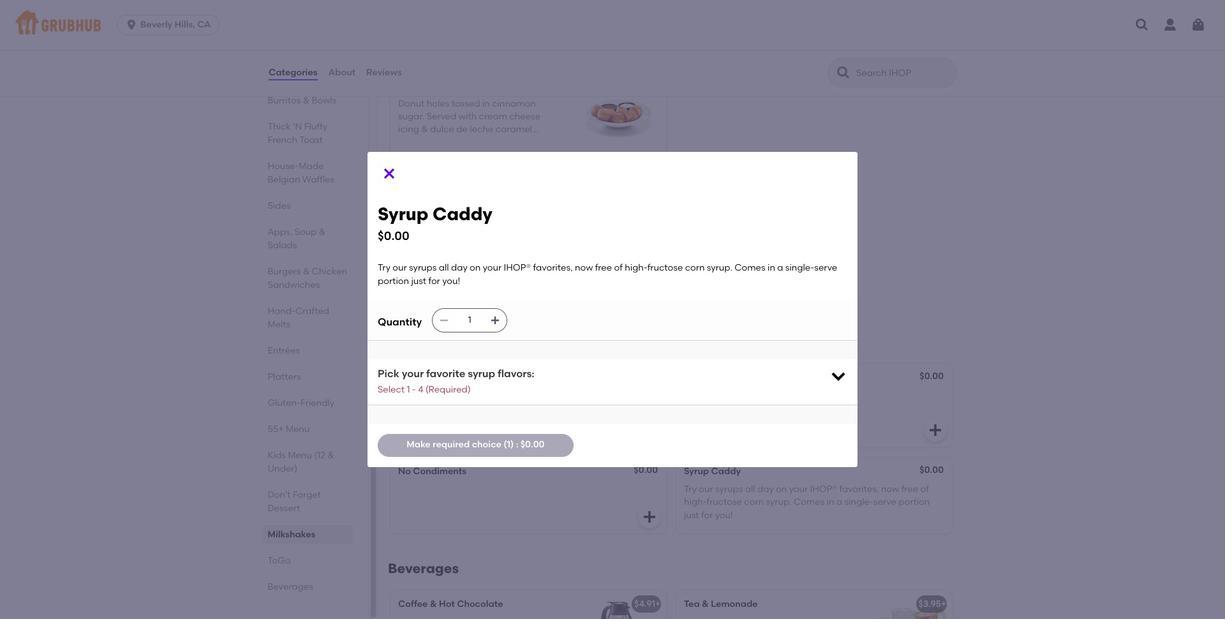 Task type: locate. For each thing, give the bounding box(es) containing it.
milkshakes down the 'dessert'
[[268, 529, 316, 540]]

ganache.
[[751, 43, 792, 54]]

syrup caddy $0.00
[[378, 203, 497, 243]]

1 horizontal spatial our
[[527, 30, 542, 41]]

favorites,
[[533, 262, 573, 273], [840, 484, 879, 495]]

0 horizontal spatial syrup
[[378, 203, 429, 225]]

with down decadent
[[719, 17, 737, 28]]

house- inside house-made belgian waffles
[[268, 161, 299, 172]]

shake it to the next level with hand- scooped premium ice cream, vanilla, real milk and whipped topping.
[[398, 237, 558, 274]]

2 vertical spatial your
[[789, 484, 808, 495]]

0 vertical spatial comes
[[735, 262, 766, 273]]

categories
[[269, 67, 318, 78]]

svg image inside main navigation navigation
[[1191, 17, 1206, 33]]

menu inside kids menu (12 & under)
[[288, 450, 312, 461]]

1 vertical spatial our
[[393, 262, 407, 273]]

1 vertical spatial serve
[[874, 497, 897, 508]]

hand-
[[525, 237, 551, 248]]

1 horizontal spatial free
[[902, 484, 919, 495]]

$0.00
[[378, 229, 410, 243], [920, 371, 944, 382], [521, 439, 545, 450], [634, 464, 658, 475], [920, 464, 944, 475]]

0 horizontal spatial comes
[[735, 262, 766, 273]]

1 vertical spatial try
[[684, 484, 697, 495]]

0 horizontal spatial favorites,
[[533, 262, 573, 273]]

whipped inside warm & flaky buttermilk biscuit split & filled with cheesecake mousse, fresh strawberries, a drizzle of our old-fashioned syrup, whipped topping & powdered sugar.
[[492, 43, 530, 54]]

togo down quantity
[[388, 338, 408, 347]]

1 vertical spatial syrups
[[716, 484, 743, 495]]

coffee & hot chocolate
[[398, 599, 503, 609]]

try left real
[[378, 262, 391, 273]]

0 vertical spatial you!
[[442, 275, 460, 286]]

apps,
[[268, 227, 293, 237]]

search icon image
[[836, 65, 852, 80]]

& up sandwiches
[[303, 266, 310, 277]]

Search IHOP search field
[[855, 67, 953, 79]]

day
[[451, 262, 468, 273], [758, 484, 774, 495]]

sugar.
[[490, 56, 516, 67], [398, 111, 425, 122]]

house-
[[268, 161, 299, 172], [398, 219, 430, 230]]

tossed
[[452, 98, 480, 109]]

cream,
[[495, 250, 525, 261]]

& inside burgers & chicken sandwiches
[[303, 266, 310, 277]]

& inside apps, soup & salads
[[319, 227, 326, 237]]

cinnamon dippers image
[[571, 72, 666, 155]]

0 vertical spatial for
[[429, 275, 440, 286]]

0 vertical spatial syrups
[[409, 262, 437, 273]]

1 horizontal spatial favorites,
[[840, 484, 879, 495]]

1 horizontal spatial syrup.
[[766, 497, 792, 508]]

(12
[[315, 450, 326, 461]]

0 horizontal spatial single-
[[786, 262, 815, 273]]

0 vertical spatial togo
[[388, 320, 423, 336]]

house-made belgian waffles
[[268, 161, 335, 185]]

milkshakes up "next"
[[457, 219, 505, 230]]

1 vertical spatial ihop®
[[810, 484, 838, 495]]

no condiments
[[398, 466, 467, 477]]

0 horizontal spatial high-
[[625, 262, 648, 273]]

syrups
[[409, 262, 437, 273], [716, 484, 743, 495]]

1 vertical spatial in
[[768, 262, 776, 273]]

our down syrup caddy
[[699, 484, 714, 495]]

donut holes tossed in cinnamon sugar. served with cream cheese icing & dulce de leche caramel sauce.
[[398, 98, 541, 148]]

with up "cream,"
[[505, 237, 523, 248]]

syrup for syrup caddy $0.00
[[378, 203, 429, 225]]

2 vertical spatial togo
[[268, 555, 291, 566]]

syrup caddy
[[684, 466, 741, 477]]

1 horizontal spatial syrups
[[716, 484, 743, 495]]

1 vertical spatial syrup
[[684, 466, 709, 477]]

svg image
[[1135, 17, 1150, 33], [125, 19, 138, 31], [382, 166, 397, 182], [490, 315, 501, 325], [830, 367, 848, 385], [642, 422, 657, 438], [642, 509, 657, 525]]

you! down syrup caddy
[[715, 510, 733, 521]]

0 horizontal spatial house-
[[268, 161, 299, 172]]

house-made milkshakes image
[[571, 211, 666, 294]]

0 vertical spatial fructose
[[648, 262, 683, 273]]

sugar. down donut
[[398, 111, 425, 122]]

2 horizontal spatial our
[[699, 484, 714, 495]]

make
[[407, 439, 431, 450]]

served
[[427, 111, 457, 122]]

apps, soup & salads
[[268, 227, 326, 251]]

don't
[[268, 490, 291, 500]]

melts
[[268, 319, 291, 330]]

caramel
[[496, 124, 532, 135]]

just down the milk
[[411, 275, 426, 286]]

tea
[[684, 599, 700, 609]]

0 horizontal spatial ihop®
[[504, 262, 531, 273]]

2 horizontal spatial on
[[776, 484, 787, 495]]

next
[[462, 237, 481, 248]]

0 horizontal spatial now
[[575, 262, 593, 273]]

shake
[[398, 237, 425, 248]]

syrup inside syrup caddy $0.00
[[378, 203, 429, 225]]

1 vertical spatial for
[[702, 510, 713, 521]]

house- up the belgian
[[268, 161, 299, 172]]

kids
[[268, 450, 286, 461]]

made up waffles
[[299, 161, 324, 172]]

hand-crafted melts
[[268, 306, 330, 330]]

strawberries,
[[422, 30, 477, 41]]

whipped down ice
[[456, 263, 494, 274]]

made up to
[[430, 219, 455, 230]]

de
[[457, 124, 468, 135]]

1 horizontal spatial corn
[[745, 497, 764, 508]]

1 + from the left
[[656, 599, 661, 609]]

syrups down 'scooped'
[[409, 262, 437, 273]]

$0.00 button
[[677, 364, 952, 447]]

1 horizontal spatial try
[[684, 484, 697, 495]]

0 vertical spatial try our syrups all day on your ihop® favorites, now free of high-fructose corn syrup. comes in a single-serve portion just for you!
[[378, 262, 840, 286]]

belgian
[[268, 174, 301, 185]]

0 vertical spatial ihop®
[[504, 262, 531, 273]]

togo for togo togo
[[388, 320, 423, 336]]

just down syrup caddy
[[684, 510, 699, 521]]

cookie
[[787, 30, 816, 41]]

0 vertical spatial your
[[483, 262, 502, 273]]

friendly
[[301, 398, 335, 409]]

2 horizontal spatial your
[[789, 484, 808, 495]]

0 horizontal spatial sugar.
[[398, 111, 425, 122]]

ihop®
[[504, 262, 531, 273], [810, 484, 838, 495]]

1 vertical spatial high-
[[684, 497, 707, 508]]

with inside the donut holes tossed in cinnamon sugar. served with cream cheese icing & dulce de leche caramel sauce.
[[459, 111, 477, 122]]

0 vertical spatial single-
[[786, 262, 815, 273]]

1 horizontal spatial house-
[[398, 219, 430, 230]]

1 horizontal spatial your
[[483, 262, 502, 273]]

& left hot
[[430, 599, 437, 609]]

1 horizontal spatial fructose
[[707, 497, 742, 508]]

favorite
[[426, 368, 466, 380]]

sugar. inside the donut holes tossed in cinnamon sugar. served with cream cheese icing & dulce de leche caramel sauce.
[[398, 111, 425, 122]]

1 vertical spatial fructose
[[707, 497, 742, 508]]

0 horizontal spatial portion
[[378, 275, 409, 286]]

& right tea
[[702, 599, 709, 609]]

menu right 55+
[[286, 424, 310, 435]]

house- for house-made milkshakes
[[398, 219, 430, 230]]

our down 'scooped'
[[393, 262, 407, 273]]

made
[[299, 161, 324, 172], [430, 219, 455, 230]]

1 horizontal spatial caddy
[[711, 466, 741, 477]]

0 horizontal spatial beverages
[[268, 582, 314, 592]]

just
[[411, 275, 426, 286], [684, 510, 699, 521]]

0 vertical spatial caddy
[[433, 203, 493, 225]]

0 vertical spatial our
[[527, 30, 542, 41]]

made inside house-made belgian waffles
[[299, 161, 324, 172]]

thick
[[268, 121, 291, 132]]

0 horizontal spatial made
[[299, 161, 324, 172]]

0 vertical spatial made
[[299, 161, 324, 172]]

single-
[[786, 262, 815, 273], [845, 497, 874, 508]]

entrées
[[268, 345, 300, 356]]

0 horizontal spatial just
[[411, 275, 426, 286]]

1 horizontal spatial syrup
[[684, 466, 709, 477]]

1 vertical spatial single-
[[845, 497, 874, 508]]

0 vertical spatial house-
[[268, 161, 299, 172]]

1 vertical spatial just
[[684, 510, 699, 521]]

under)
[[268, 463, 298, 474]]

try down syrup caddy
[[684, 484, 697, 495]]

0 vertical spatial syrup.
[[707, 262, 733, 273]]

& inside the donut holes tossed in cinnamon sugar. served with cream cheese icing & dulce de leche caramel sauce.
[[421, 124, 428, 135]]

0 vertical spatial whipped
[[492, 43, 530, 54]]

your inside pick your favorite syrup flavors: select 1 - 4 (required)
[[402, 368, 424, 380]]

1 vertical spatial sugar.
[[398, 111, 425, 122]]

caddy inside syrup caddy $0.00
[[433, 203, 493, 225]]

hot
[[439, 599, 455, 609]]

2 horizontal spatial in
[[827, 497, 835, 508]]

milkshakes up syrup caddy $0.00
[[388, 181, 463, 197]]

your
[[483, 262, 502, 273], [402, 368, 424, 380], [789, 484, 808, 495]]

0 vertical spatial day
[[451, 262, 468, 273]]

caddy for syrup caddy $0.00
[[433, 203, 493, 225]]

scooped
[[398, 250, 436, 261]]

gluten-
[[268, 398, 301, 409]]

togo down the 'dessert'
[[268, 555, 291, 566]]

menu
[[286, 424, 310, 435], [288, 450, 312, 461]]

1 vertical spatial favorites,
[[840, 484, 879, 495]]

of
[[759, 4, 767, 15], [517, 30, 525, 41], [614, 262, 623, 273], [921, 484, 929, 495]]

1 vertical spatial on
[[470, 262, 481, 273]]

$4.91
[[635, 599, 656, 609]]

beverly hills, ca button
[[117, 15, 224, 35]]

& right icing
[[421, 124, 428, 135]]

in inside the donut holes tossed in cinnamon sugar. served with cream cheese icing & dulce de leche caramel sauce.
[[482, 98, 490, 109]]

fructose
[[648, 262, 683, 273], [707, 497, 742, 508]]

togo up pick at the left
[[388, 320, 423, 336]]

& right '(12'
[[328, 450, 335, 461]]

whipped
[[492, 43, 530, 54], [456, 263, 494, 274]]

menu for 55+
[[286, 424, 310, 435]]

pick your favorite syrup flavors: select 1 - 4 (required)
[[378, 368, 535, 395]]

& left flaky
[[427, 4, 434, 15]]

1 horizontal spatial on
[[720, 30, 731, 41]]

a
[[684, 4, 691, 15]]

1 horizontal spatial day
[[758, 484, 774, 495]]

our down mousse,
[[527, 30, 542, 41]]

now
[[575, 262, 593, 273], [882, 484, 900, 495]]

chocolate
[[770, 4, 814, 15], [771, 17, 815, 28], [741, 30, 785, 41], [705, 43, 749, 54]]

0 horizontal spatial caddy
[[433, 203, 493, 225]]

whipped down drizzle
[[492, 43, 530, 54]]

house- up shake
[[398, 219, 430, 230]]

Input item quantity number field
[[456, 309, 484, 332]]

forget
[[293, 490, 321, 500]]

fashioned
[[418, 43, 463, 54]]

for down syrup caddy
[[702, 510, 713, 521]]

0 vertical spatial menu
[[286, 424, 310, 435]]

with down flaky
[[430, 17, 448, 28]]

0 vertical spatial serve
[[815, 262, 838, 273]]

1 vertical spatial you!
[[715, 510, 733, 521]]

0 horizontal spatial day
[[451, 262, 468, 273]]

silverware button
[[391, 364, 666, 447]]

silverware image
[[571, 364, 666, 447]]

menu left '(12'
[[288, 450, 312, 461]]

you! down and
[[442, 275, 460, 286]]

0 horizontal spatial fructose
[[648, 262, 683, 273]]

0 vertical spatial high-
[[625, 262, 648, 273]]

1 horizontal spatial now
[[882, 484, 900, 495]]

1 vertical spatial house-
[[398, 219, 430, 230]]

for down the milk
[[429, 275, 440, 286]]

2 vertical spatial in
[[827, 497, 835, 508]]

1 vertical spatial made
[[430, 219, 455, 230]]

0 horizontal spatial our
[[393, 262, 407, 273]]

2 + from the left
[[942, 599, 947, 609]]

on
[[720, 30, 731, 41], [470, 262, 481, 273], [776, 484, 787, 495]]

with down tossed
[[459, 111, 477, 122]]

house- for house-made belgian waffles
[[268, 161, 299, 172]]

0 vertical spatial sugar.
[[490, 56, 516, 67]]

0 vertical spatial corn
[[685, 262, 705, 273]]

svg image
[[1191, 17, 1206, 33], [928, 37, 943, 52], [439, 315, 450, 325], [928, 422, 943, 438]]

thick 'n fluffy french toast
[[268, 121, 328, 146]]

& right soup
[[319, 227, 326, 237]]

syrup
[[378, 203, 429, 225], [684, 466, 709, 477]]

ice
[[480, 250, 493, 261]]

try our syrups all day on your ihop® favorites, now free of high-fructose corn syrup. comes in a single-serve portion just for you!
[[378, 262, 840, 286], [684, 484, 930, 521]]

0 horizontal spatial in
[[482, 98, 490, 109]]

0 horizontal spatial all
[[439, 262, 449, 273]]

dulce
[[430, 124, 454, 135]]

our
[[527, 30, 542, 41], [393, 262, 407, 273], [699, 484, 714, 495]]

sugar. down drizzle
[[490, 56, 516, 67]]

0 vertical spatial in
[[482, 98, 490, 109]]

all
[[439, 262, 449, 273], [745, 484, 756, 495]]

1 horizontal spatial in
[[768, 262, 776, 273]]

&
[[427, 4, 434, 15], [398, 17, 405, 28], [435, 56, 441, 67], [303, 95, 310, 106], [421, 124, 428, 135], [319, 227, 326, 237], [303, 266, 310, 277], [328, 450, 335, 461], [430, 599, 437, 609], [702, 599, 709, 609]]

real
[[398, 263, 415, 274]]

1 horizontal spatial high-
[[684, 497, 707, 508]]

whipped inside shake it to the next level with hand- scooped premium ice cream, vanilla, real milk and whipped topping.
[[456, 263, 494, 274]]

0 vertical spatial just
[[411, 275, 426, 286]]

syrups down syrup caddy
[[716, 484, 743, 495]]

the
[[446, 237, 460, 248]]



Task type: vqa. For each thing, say whether or not it's contained in the screenshot.
Offers
no



Task type: describe. For each thing, give the bounding box(es) containing it.
burgers
[[268, 266, 301, 277]]

main navigation navigation
[[0, 0, 1226, 50]]

hills,
[[175, 19, 195, 30]]

sauce.
[[398, 137, 427, 148]]

4
[[418, 385, 423, 395]]

mousse
[[684, 30, 718, 41]]

topping
[[398, 56, 432, 67]]

$0.00 inside syrup caddy $0.00
[[378, 229, 410, 243]]

gluten-friendly
[[268, 398, 335, 409]]

1
[[407, 385, 410, 395]]

sandwiches
[[268, 280, 320, 290]]

about button
[[328, 50, 356, 96]]

of inside 'a decadent slice of chocolate cake layered with velvety chocolate mousse on a chocolate cookie crust with chocolate ganache.'
[[759, 4, 767, 15]]

burritos & bowls
[[268, 95, 337, 106]]

0 horizontal spatial try
[[378, 262, 391, 273]]

of inside warm & flaky buttermilk biscuit split & filled with cheesecake mousse, fresh strawberries, a drizzle of our old-fashioned syrup, whipped topping & powdered sugar.
[[517, 30, 525, 41]]

toast
[[300, 135, 323, 146]]

filled
[[407, 17, 428, 28]]

$3.95
[[919, 599, 942, 609]]

1 vertical spatial day
[[758, 484, 774, 495]]

1 vertical spatial now
[[882, 484, 900, 495]]

on inside 'a decadent slice of chocolate cake layered with velvety chocolate mousse on a chocolate cookie crust with chocolate ganache.'
[[720, 30, 731, 41]]

warm
[[398, 4, 425, 15]]

and
[[437, 263, 454, 274]]

lemonade
[[711, 599, 758, 609]]

donut holes tossed in cinnamon sugar. served with cream cheese icing & dulce de leche caramel sauce. button
[[391, 72, 666, 155]]

& down fashioned
[[435, 56, 441, 67]]

with down mousse
[[684, 43, 702, 54]]

kids menu (12 & under)
[[268, 450, 335, 474]]

cheesecake
[[450, 17, 502, 28]]

& left bowls
[[303, 95, 310, 106]]

1 vertical spatial corn
[[745, 497, 764, 508]]

crust
[[818, 30, 840, 41]]

0 horizontal spatial on
[[470, 262, 481, 273]]

reviews
[[366, 67, 402, 78]]

1 horizontal spatial for
[[702, 510, 713, 521]]

beverly
[[141, 19, 172, 30]]

0 vertical spatial milkshakes
[[388, 181, 463, 197]]

cinnamon
[[492, 98, 536, 109]]

& inside kids menu (12 & under)
[[328, 450, 335, 461]]

soup
[[295, 227, 317, 237]]

1 vertical spatial beverages
[[268, 582, 314, 592]]

0 vertical spatial portion
[[378, 275, 409, 286]]

tea & lemonade image
[[857, 590, 952, 619]]

tea & lemonade
[[684, 599, 758, 609]]

1 vertical spatial comes
[[794, 497, 825, 508]]

ca
[[197, 19, 211, 30]]

slice
[[738, 4, 757, 15]]

1 vertical spatial all
[[745, 484, 756, 495]]

buttermilk
[[458, 4, 503, 15]]

0 horizontal spatial serve
[[815, 262, 838, 273]]

syrup for syrup caddy
[[684, 466, 709, 477]]

our inside warm & flaky buttermilk biscuit split & filled with cheesecake mousse, fresh strawberries, a drizzle of our old-fashioned syrup, whipped topping & powdered sugar.
[[527, 30, 542, 41]]

1 horizontal spatial you!
[[715, 510, 733, 521]]

choice
[[472, 439, 502, 450]]

crafted
[[296, 306, 330, 317]]

burritos
[[268, 95, 301, 106]]

1 vertical spatial milkshakes
[[457, 219, 505, 230]]

+ for $4.91
[[656, 599, 661, 609]]

0 vertical spatial now
[[575, 262, 593, 273]]

0 horizontal spatial corn
[[685, 262, 705, 273]]

ultimate chocolate cake image
[[857, 0, 952, 61]]

cream
[[479, 111, 508, 122]]

quantity
[[378, 316, 422, 328]]

dessert
[[268, 503, 301, 514]]

$0.00 inside button
[[920, 371, 944, 382]]

fluffy
[[305, 121, 328, 132]]

beverly hills, ca
[[141, 19, 211, 30]]

vanilla,
[[527, 250, 558, 261]]

milk
[[417, 263, 435, 274]]

house-made milkshakes
[[398, 219, 505, 230]]

a inside 'a decadent slice of chocolate cake layered with velvety chocolate mousse on a chocolate cookie crust with chocolate ganache.'
[[733, 30, 739, 41]]

with inside warm & flaky buttermilk biscuit split & filled with cheesecake mousse, fresh strawberries, a drizzle of our old-fashioned syrup, whipped topping & powdered sugar.
[[430, 17, 448, 28]]

fresh
[[398, 30, 420, 41]]

chicken
[[312, 266, 348, 277]]

caddy for syrup caddy
[[711, 466, 741, 477]]

2 vertical spatial milkshakes
[[268, 529, 316, 540]]

coffee & hot chocolate image
[[571, 590, 666, 619]]

syrup
[[468, 368, 495, 380]]

+ for $3.95
[[942, 599, 947, 609]]

togo togo
[[388, 320, 423, 347]]

flaky
[[436, 4, 456, 15]]

topping.
[[496, 263, 532, 274]]

pick
[[378, 368, 399, 380]]

made for belgian
[[299, 161, 324, 172]]

velvety
[[739, 17, 769, 28]]

don't forget dessert
[[268, 490, 321, 514]]

with inside shake it to the next level with hand- scooped premium ice cream, vanilla, real milk and whipped topping.
[[505, 237, 523, 248]]

icing
[[398, 124, 419, 135]]

old-
[[398, 43, 418, 54]]

silverware
[[398, 372, 444, 383]]

1 vertical spatial free
[[902, 484, 919, 495]]

to
[[435, 237, 444, 248]]

coffee
[[398, 599, 428, 609]]

reviews button
[[366, 50, 403, 96]]

drizzle
[[488, 30, 515, 41]]

-
[[412, 385, 416, 395]]

1 vertical spatial try our syrups all day on your ihop® favorites, now free of high-fructose corn syrup. comes in a single-serve portion just for you!
[[684, 484, 930, 521]]

bowls
[[312, 95, 337, 106]]

new fresh strawberries & cream biscuit image
[[571, 0, 666, 61]]

1 horizontal spatial single-
[[845, 497, 874, 508]]

a inside warm & flaky buttermilk biscuit split & filled with cheesecake mousse, fresh strawberries, a drizzle of our old-fashioned syrup, whipped topping & powdered sugar.
[[480, 30, 485, 41]]

$4.91 +
[[635, 599, 661, 609]]

& up fresh
[[398, 17, 405, 28]]

made for milkshakes
[[430, 219, 455, 230]]

about
[[329, 67, 356, 78]]

warm & flaky buttermilk biscuit split & filled with cheesecake mousse, fresh strawberries, a drizzle of our old-fashioned syrup, whipped topping & powdered sugar. button
[[391, 0, 666, 67]]

a decadent slice of chocolate cake layered with velvety chocolate mousse on a chocolate cookie crust with chocolate ganache. button
[[677, 0, 952, 61]]

holes
[[427, 98, 450, 109]]

2 vertical spatial on
[[776, 484, 787, 495]]

svg image inside beverly hills, ca button
[[125, 19, 138, 31]]

hand-
[[268, 306, 296, 317]]

togo for togo
[[268, 555, 291, 566]]

0 vertical spatial free
[[595, 262, 612, 273]]

togo inside the togo togo
[[388, 338, 408, 347]]

waffles
[[303, 174, 335, 185]]

donut
[[398, 98, 425, 109]]

menu for kids
[[288, 450, 312, 461]]

powdered
[[443, 56, 488, 67]]

1 vertical spatial portion
[[899, 497, 930, 508]]

0 horizontal spatial for
[[429, 275, 440, 286]]

sugar. inside warm & flaky buttermilk biscuit split & filled with cheesecake mousse, fresh strawberries, a drizzle of our old-fashioned syrup, whipped topping & powdered sugar.
[[490, 56, 516, 67]]

1 horizontal spatial ihop®
[[810, 484, 838, 495]]

0 vertical spatial beverages
[[388, 560, 459, 576]]

level
[[483, 237, 502, 248]]

split
[[535, 4, 553, 15]]

2 vertical spatial our
[[699, 484, 714, 495]]

1 horizontal spatial just
[[684, 510, 699, 521]]

1 vertical spatial syrup.
[[766, 497, 792, 508]]

warm & flaky buttermilk biscuit split & filled with cheesecake mousse, fresh strawberries, a drizzle of our old-fashioned syrup, whipped topping & powdered sugar.
[[398, 4, 553, 67]]

chocolate
[[457, 599, 503, 609]]

leche
[[470, 124, 494, 135]]

55+ menu
[[268, 424, 310, 435]]

no
[[398, 466, 411, 477]]

syrup,
[[465, 43, 490, 54]]

1 horizontal spatial serve
[[874, 497, 897, 508]]



